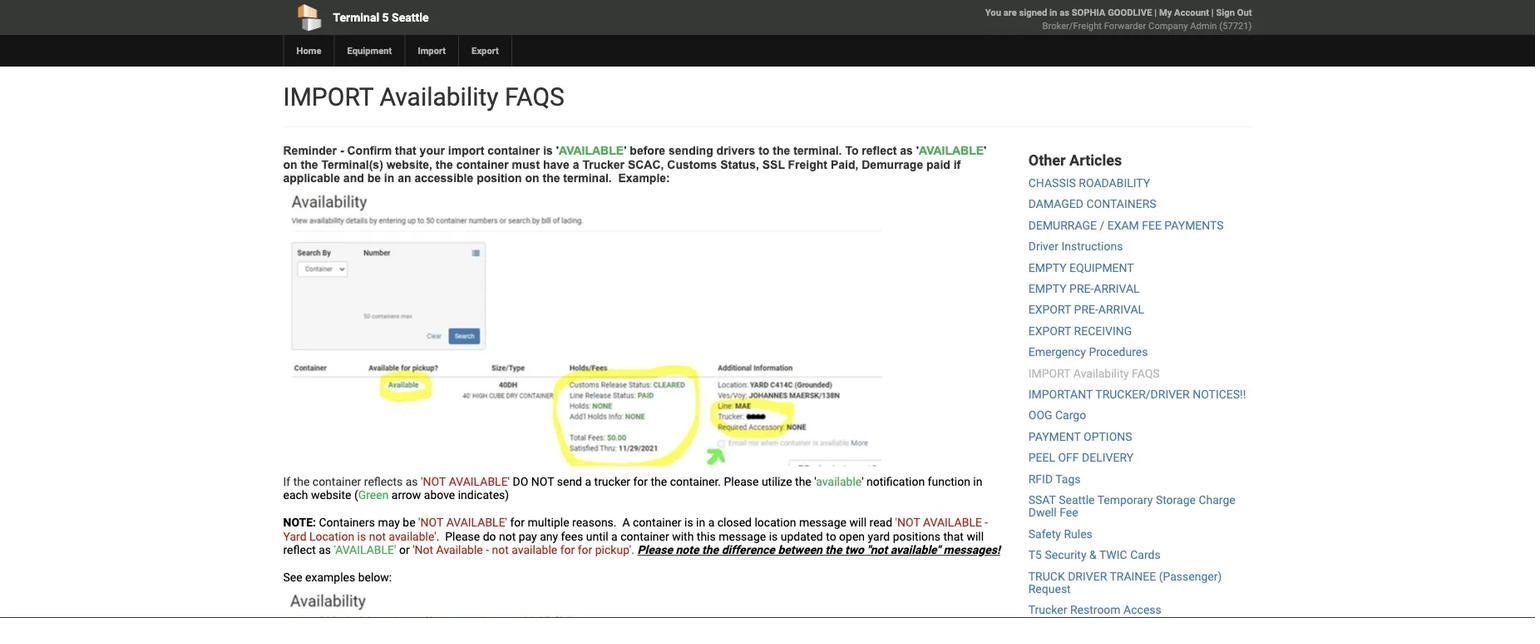 Task type: locate. For each thing, give the bounding box(es) containing it.
to for open
[[826, 529, 837, 543]]

if the container reflects as 'not available ' do not send a trucker for the container. please utilize the ' available
[[283, 475, 862, 488]]

0 horizontal spatial to
[[759, 144, 770, 157]]

availability down emergency procedures link
[[1074, 366, 1129, 380]]

1 horizontal spatial faqs
[[1132, 366, 1160, 380]]

please inside .  please do not pay any fees until a container with this message is updated to open yard positions that will reflect as
[[445, 529, 480, 543]]

container inside .  please do not pay any fees until a container with this message is updated to open yard positions that will reflect as
[[621, 529, 669, 543]]

for
[[633, 475, 648, 488], [510, 516, 525, 529], [560, 543, 575, 557], [578, 543, 593, 557]]

1 vertical spatial reflect
[[283, 543, 316, 557]]

empty down the empty equipment link
[[1029, 282, 1067, 296]]

drivers
[[717, 144, 756, 157]]

equipment
[[347, 45, 392, 56]]

reflect up 'demurrage'
[[862, 144, 897, 157]]

available down multiple
[[512, 543, 558, 557]]

'not available - yard location is not available'
[[283, 516, 988, 543]]

container. please
[[670, 475, 759, 488]]

'not right reflects
[[421, 475, 446, 488]]

0 vertical spatial export
[[1029, 303, 1071, 317]]

'not for 'not available' for multiple reasons.  a container is in a closed location message will read
[[418, 516, 444, 529]]

arrival down equipment
[[1094, 282, 1140, 296]]

that up website, at the top left
[[395, 144, 417, 157]]

will left read
[[850, 516, 867, 529]]

available inside 'not available - yard location is not available'
[[923, 516, 982, 529]]

will right positions
[[967, 529, 984, 543]]

seattle right 5
[[392, 10, 429, 24]]

green
[[358, 488, 389, 502]]

1 horizontal spatial that
[[944, 529, 964, 543]]

to left the open
[[826, 529, 837, 543]]

1 horizontal spatial availability
[[1074, 366, 1129, 380]]

- right available
[[486, 543, 489, 557]]

is inside .  please do not pay any fees until a container with this message is updated to open yard positions that will reflect as
[[769, 529, 778, 543]]

1 horizontal spatial message
[[799, 516, 847, 529]]

positions
[[893, 529, 941, 543]]

0 horizontal spatial -
[[340, 144, 344, 157]]

paid,
[[831, 158, 859, 171]]

arrival up receiving
[[1099, 303, 1145, 317]]

must
[[512, 158, 540, 171]]

1 vertical spatial empty
[[1029, 282, 1067, 296]]

faqs up trucker/driver on the right of page
[[1132, 366, 1160, 380]]

my account link
[[1159, 7, 1209, 18]]

driver instructions link
[[1029, 240, 1123, 253]]

a left closed
[[708, 516, 715, 529]]

if
[[283, 475, 290, 488]]

in right function
[[974, 475, 983, 488]]

not
[[369, 529, 386, 543], [499, 529, 516, 543], [492, 543, 509, 557]]

the right note
[[702, 543, 719, 557]]

freight
[[788, 158, 828, 171]]

on
[[283, 158, 297, 171], [525, 172, 540, 185]]

for left multiple
[[510, 516, 525, 529]]

seattle
[[392, 10, 429, 24], [1059, 493, 1095, 507]]

'not inside 'not available - yard location is not available'
[[896, 516, 920, 529]]

1 horizontal spatial to
[[826, 529, 837, 543]]

signed
[[1019, 7, 1048, 18]]

not left or
[[369, 529, 386, 543]]

availability inside other articles chassis roadability damaged containers demurrage / exam fee payments driver instructions empty equipment empty pre-arrival export pre-arrival export receiving emergency procedures import availability faqs important trucker/driver notices!! oog cargo payment options peel off delivery rfid tags ssat seattle temporary storage charge dwell fee safety rules t5 security & twic cards truck driver trainee (passenger) request trucker restroom access
[[1074, 366, 1129, 380]]

1 horizontal spatial reflect
[[862, 144, 897, 157]]

container inside ' on the terminal(s) website, the container must have a trucker scac, customs status, ssl freight paid, demurrage paid if applicable and be in an accessible position on the terminal.  example:
[[456, 158, 509, 171]]

with
[[672, 529, 694, 543]]

' up have
[[556, 144, 559, 157]]

1 horizontal spatial on
[[525, 172, 540, 185]]

available up the open
[[816, 475, 862, 488]]

in inside 'you are signed in as sophia goodlive | my account | sign out broker/freight forwarder company admin (57721)'
[[1050, 7, 1058, 18]]

1 horizontal spatial be
[[403, 516, 416, 529]]

as up the examples
[[319, 543, 331, 557]]

indicates)
[[458, 488, 509, 502]]

a
[[573, 158, 579, 171], [585, 475, 592, 488], [708, 516, 715, 529], [611, 529, 618, 543]]

0 horizontal spatial |
[[1155, 7, 1157, 18]]

other
[[1029, 151, 1066, 169]]

to up ssl
[[759, 144, 770, 157]]

as up broker/freight
[[1060, 7, 1070, 18]]

availability down import
[[380, 82, 499, 111]]

0 vertical spatial empty
[[1029, 261, 1067, 274]]

please down 'not available' for multiple reasons.  a container is in a closed location message will read
[[638, 543, 673, 557]]

send
[[557, 475, 582, 488]]

'not available' for multiple reasons.  a container is in a closed location message will read
[[418, 516, 896, 529]]

0 vertical spatial be
[[367, 172, 381, 185]]

not inside 'not available - yard location is not available'
[[369, 529, 386, 543]]

empty equipment link
[[1029, 261, 1134, 274]]

import down the emergency
[[1029, 366, 1071, 380]]

is inside 'not available - yard location is not available'
[[357, 529, 366, 543]]

a right have
[[573, 158, 579, 171]]

available
[[559, 144, 624, 157], [919, 144, 984, 157], [449, 475, 508, 488], [923, 516, 982, 529]]

'not down green arrow above indicates)
[[418, 516, 444, 529]]

dwell
[[1029, 506, 1057, 520]]

1 horizontal spatial |
[[1212, 7, 1214, 18]]

empty down driver
[[1029, 261, 1067, 274]]

1 vertical spatial -
[[985, 516, 988, 529]]

not right "do" at the bottom left of page
[[499, 529, 516, 543]]

on down the reminder
[[283, 158, 297, 171]]

"not
[[867, 543, 888, 557]]

to inside .  please do not pay any fees until a container with this message is updated to open yard positions that will reflect as
[[826, 529, 837, 543]]

on down must
[[525, 172, 540, 185]]

restroom
[[1071, 603, 1121, 617]]

pre- down the empty equipment link
[[1070, 282, 1094, 296]]

' inside ' on the terminal(s) website, the container must have a trucker scac, customs status, ssl freight paid, demurrage paid if applicable and be in an accessible position on the terminal.  example:
[[984, 144, 987, 157]]

sending
[[669, 144, 713, 157]]

import inside other articles chassis roadability damaged containers demurrage / exam fee payments driver instructions empty equipment empty pre-arrival export pre-arrival export receiving emergency procedures import availability faqs important trucker/driver notices!! oog cargo payment options peel off delivery rfid tags ssat seattle temporary storage charge dwell fee safety rules t5 security & twic cards truck driver trainee (passenger) request trucker restroom access
[[1029, 366, 1071, 380]]

0 vertical spatial -
[[340, 144, 344, 157]]

1 vertical spatial arrival
[[1099, 303, 1145, 317]]

1 vertical spatial to
[[826, 529, 837, 543]]

is up have
[[543, 144, 553, 157]]

difference
[[722, 543, 775, 557]]

below:
[[358, 571, 392, 584]]

| left sign
[[1212, 7, 1214, 18]]

/
[[1100, 218, 1105, 232]]

0 horizontal spatial be
[[367, 172, 381, 185]]

0 horizontal spatial that
[[395, 144, 417, 157]]

company
[[1149, 20, 1188, 31]]

0 horizontal spatial on
[[283, 158, 297, 171]]

- inside 'not available - yard location is not available'
[[985, 516, 988, 529]]

for right any
[[560, 543, 575, 557]]

request
[[1029, 582, 1071, 596]]

peel off delivery link
[[1029, 451, 1134, 465]]

0 horizontal spatial import
[[283, 82, 374, 111]]

1 horizontal spatial will
[[967, 529, 984, 543]]

available"
[[891, 543, 941, 557]]

yard
[[283, 529, 307, 543]]

in right with
[[696, 516, 706, 529]]

is
[[543, 144, 553, 157], [685, 516, 693, 529], [357, 529, 366, 543], [769, 529, 778, 543]]

1 horizontal spatial import
[[1029, 366, 1071, 380]]

| left my
[[1155, 7, 1157, 18]]

faqs down export link on the top of the page
[[505, 82, 565, 111]]

is right location
[[357, 529, 366, 543]]

reminder
[[283, 144, 337, 157]]

a
[[623, 516, 630, 529]]

available
[[816, 475, 862, 488], [512, 543, 558, 557]]

' up 'demurrage'
[[916, 144, 919, 157]]

notices!!
[[1193, 387, 1246, 401]]

important trucker/driver notices!! link
[[1029, 387, 1246, 401]]

import down home
[[283, 82, 374, 111]]

0 vertical spatial on
[[283, 158, 297, 171]]

2 export from the top
[[1029, 324, 1071, 338]]

please left "do" at the bottom left of page
[[445, 529, 480, 543]]

customs
[[667, 158, 717, 171]]

message right this
[[719, 529, 766, 543]]

0 vertical spatial import
[[283, 82, 374, 111]]

2 vertical spatial -
[[486, 543, 489, 557]]

peel
[[1029, 451, 1056, 465]]

' left other
[[984, 144, 987, 157]]

available'
[[389, 529, 436, 543]]

not inside .  please do not pay any fees until a container with this message is updated to open yard positions that will reflect as
[[499, 529, 516, 543]]

website,
[[387, 158, 433, 171]]

2 horizontal spatial -
[[985, 516, 988, 529]]

1 vertical spatial faqs
[[1132, 366, 1160, 380]]

this
[[697, 529, 716, 543]]

utilize
[[762, 475, 792, 488]]

is left updated
[[769, 529, 778, 543]]

export up export receiving link at the right bottom
[[1029, 303, 1071, 317]]

example:
[[618, 172, 670, 185]]

the down have
[[543, 172, 560, 185]]

off
[[1059, 451, 1079, 465]]

the up accessible
[[436, 158, 453, 171]]

reflects
[[364, 475, 403, 488]]

1 vertical spatial availability
[[1074, 366, 1129, 380]]

in
[[1050, 7, 1058, 18], [384, 172, 395, 185], [974, 475, 983, 488], [696, 516, 706, 529]]

- up terminal(s) in the left top of the page
[[340, 144, 344, 157]]

in right signed
[[1050, 7, 1058, 18]]

0 horizontal spatial availability
[[380, 82, 499, 111]]

important
[[1029, 387, 1093, 401]]

reflect
[[862, 144, 897, 157], [283, 543, 316, 557]]

message up between
[[799, 516, 847, 529]]

accessible
[[415, 172, 474, 185]]

open
[[839, 529, 865, 543]]

trucker down reminder - confirm that your import container is ' available ' before sending drivers to the terminal. to reflect as ' available
[[583, 158, 625, 171]]

a right until
[[611, 529, 618, 543]]

until
[[586, 529, 609, 543]]

2 | from the left
[[1212, 7, 1214, 18]]

chassis roadability link
[[1029, 176, 1151, 190]]

be right and
[[367, 172, 381, 185]]

cards
[[1131, 548, 1161, 562]]

&
[[1090, 548, 1097, 562]]

0 horizontal spatial message
[[719, 529, 766, 543]]

two
[[845, 543, 864, 557]]

not
[[531, 475, 554, 488]]

1 vertical spatial import
[[1029, 366, 1071, 380]]

0 vertical spatial to
[[759, 144, 770, 157]]

articles
[[1070, 151, 1122, 169]]

not left pay
[[492, 543, 509, 557]]

0 horizontal spatial available
[[512, 543, 558, 557]]

container
[[488, 144, 540, 157], [456, 158, 509, 171], [313, 475, 361, 488], [633, 516, 682, 529], [621, 529, 669, 543]]

' left notification
[[862, 475, 864, 488]]

1 vertical spatial seattle
[[1059, 493, 1095, 507]]

above
[[424, 488, 455, 502]]

5
[[382, 10, 389, 24]]

the right utilize
[[795, 475, 812, 488]]

available up available'
[[449, 475, 508, 488]]

be right may
[[403, 516, 416, 529]]

arrival
[[1094, 282, 1140, 296], [1099, 303, 1145, 317]]

a inside ' on the terminal(s) website, the container must have a trucker scac, customs status, ssl freight paid, demurrage paid if applicable and be in an accessible position on the terminal.  example:
[[573, 158, 579, 171]]

in left the an
[[384, 172, 395, 185]]

that right positions
[[944, 529, 964, 543]]

cargo
[[1056, 409, 1087, 422]]

equipment
[[1070, 261, 1134, 274]]

trucker down the request
[[1029, 603, 1068, 617]]

reflect down note:
[[283, 543, 316, 557]]

1 vertical spatial be
[[403, 516, 416, 529]]

terminal.
[[794, 144, 842, 157]]

0 vertical spatial reflect
[[862, 144, 897, 157]]

0 horizontal spatial trucker
[[583, 158, 625, 171]]

1 horizontal spatial trucker
[[1029, 603, 1068, 617]]

0 vertical spatial faqs
[[505, 82, 565, 111]]

available up messages!
[[923, 516, 982, 529]]

1 vertical spatial available
[[512, 543, 558, 557]]

export up the emergency
[[1029, 324, 1071, 338]]

0 horizontal spatial reflect
[[283, 543, 316, 557]]

1 vertical spatial that
[[944, 529, 964, 543]]

be inside ' on the terminal(s) website, the container must have a trucker scac, customs status, ssl freight paid, demurrage paid if applicable and be in an accessible position on the terminal.  example:
[[367, 172, 381, 185]]

- up messages!
[[985, 516, 988, 529]]

chassis
[[1029, 176, 1076, 190]]

' right utilize
[[815, 475, 816, 488]]

0 vertical spatial seattle
[[392, 10, 429, 24]]

fee
[[1060, 506, 1079, 520]]

reminder - confirm that your import container is ' available ' before sending drivers to the terminal. to reflect as ' available
[[283, 144, 984, 157]]

home
[[297, 45, 322, 56]]

1 vertical spatial trucker
[[1029, 603, 1068, 617]]

for right trucker
[[633, 475, 648, 488]]

export
[[1029, 303, 1071, 317], [1029, 324, 1071, 338]]

pre- down empty pre-arrival link
[[1074, 303, 1099, 317]]

do
[[513, 475, 528, 488]]

fee
[[1142, 218, 1162, 232]]

1 vertical spatial export
[[1029, 324, 1071, 338]]

messages!
[[944, 543, 1000, 557]]

the up 'not available' for multiple reasons.  a container is in a closed location message will read
[[651, 475, 667, 488]]

'not right read
[[896, 516, 920, 529]]

1 horizontal spatial available
[[816, 475, 862, 488]]

note: containers may be
[[283, 516, 416, 529]]

0 vertical spatial available
[[816, 475, 862, 488]]

0 horizontal spatial please
[[445, 529, 480, 543]]

message inside .  please do not pay any fees until a container with this message is updated to open yard positions that will reflect as
[[719, 529, 766, 543]]

0 vertical spatial arrival
[[1094, 282, 1140, 296]]

do
[[483, 529, 496, 543]]

seattle down tags
[[1059, 493, 1095, 507]]

1 horizontal spatial seattle
[[1059, 493, 1095, 507]]

0 vertical spatial trucker
[[583, 158, 625, 171]]



Task type: vqa. For each thing, say whether or not it's contained in the screenshot.
CHASSIS ROADABILITY link
yes



Task type: describe. For each thing, give the bounding box(es) containing it.
instructions
[[1062, 240, 1123, 253]]

before
[[630, 144, 666, 157]]

'available' or 'not available - not available for for pickup'. please note the difference between the two "not available" messages!
[[334, 543, 1000, 557]]

an
[[398, 172, 411, 185]]

you are signed in as sophia goodlive | my account | sign out broker/freight forwarder company admin (57721)
[[986, 7, 1252, 31]]

rfid
[[1029, 472, 1053, 486]]

green arrow above indicates)
[[358, 488, 509, 502]]

0 vertical spatial that
[[395, 144, 417, 157]]

read
[[870, 516, 893, 529]]

examples
[[305, 571, 355, 584]]

sign
[[1216, 7, 1235, 18]]

1 horizontal spatial -
[[486, 543, 489, 557]]

multiple
[[528, 516, 569, 529]]

as inside 'you are signed in as sophia goodlive | my account | sign out broker/freight forwarder company admin (57721)'
[[1060, 7, 1070, 18]]

' notification function in each website (
[[283, 475, 983, 502]]

0 vertical spatial availability
[[380, 82, 499, 111]]

for left the 'pickup'.'
[[578, 543, 593, 557]]

0 vertical spatial pre-
[[1070, 282, 1094, 296]]

or
[[399, 543, 410, 557]]

is left this
[[685, 516, 693, 529]]

'not for 'not available - yard location is not available'
[[896, 516, 920, 529]]

faqs inside other articles chassis roadability damaged containers demurrage / exam fee payments driver instructions empty equipment empty pre-arrival export pre-arrival export receiving emergency procedures import availability faqs important trucker/driver notices!! oog cargo payment options peel off delivery rfid tags ssat seattle temporary storage charge dwell fee safety rules t5 security & twic cards truck driver trainee (passenger) request trucker restroom access
[[1132, 366, 1160, 380]]

receiving
[[1074, 324, 1132, 338]]

available'
[[446, 516, 507, 529]]

have
[[543, 158, 570, 171]]

empty pre-arrival link
[[1029, 282, 1140, 296]]

1 empty from the top
[[1029, 261, 1067, 274]]

trucker inside ' on the terminal(s) website, the container must have a trucker scac, customs status, ssl freight paid, demurrage paid if applicable and be in an accessible position on the terminal.  example:
[[583, 158, 625, 171]]

terminal 5 seattle link
[[283, 0, 672, 35]]

1 export from the top
[[1029, 303, 1071, 317]]

see examples below:
[[283, 571, 392, 584]]

demurrage / exam fee payments link
[[1029, 218, 1224, 232]]

' on the terminal(s) website, the container must have a trucker scac, customs status, ssl freight paid, demurrage paid if applicable and be in an accessible position on the terminal.  example:
[[283, 144, 987, 185]]

import
[[418, 45, 446, 56]]

emergency
[[1029, 345, 1086, 359]]

ssat
[[1029, 493, 1056, 507]]

0 horizontal spatial seattle
[[392, 10, 429, 24]]

trucker
[[594, 475, 631, 488]]

in inside ' on the terminal(s) website, the container must have a trucker scac, customs status, ssl freight paid, demurrage paid if applicable and be in an accessible position on the terminal.  example:
[[384, 172, 395, 185]]

may
[[378, 516, 400, 529]]

message for location
[[799, 516, 847, 529]]

to
[[845, 144, 859, 157]]

a right the "send" on the left of page
[[585, 475, 592, 488]]

options
[[1084, 430, 1133, 443]]

website
[[311, 488, 351, 502]]

and
[[343, 172, 364, 185]]

confirm
[[347, 144, 392, 157]]

equipment link
[[334, 35, 405, 67]]

pay
[[519, 529, 537, 543]]

as inside .  please do not pay any fees until a container with this message is updated to open yard positions that will reflect as
[[319, 543, 331, 557]]

paid
[[927, 158, 951, 171]]

each
[[283, 488, 308, 502]]

that inside .  please do not pay any fees until a container with this message is updated to open yard positions that will reflect as
[[944, 529, 964, 543]]

as up 'demurrage'
[[900, 144, 913, 157]]

export
[[472, 45, 499, 56]]

as right reflects
[[406, 475, 418, 488]]

to for the
[[759, 144, 770, 157]]

0 horizontal spatial will
[[850, 516, 867, 529]]

twic
[[1100, 548, 1128, 562]]

1 vertical spatial on
[[525, 172, 540, 185]]

the up ssl
[[773, 144, 790, 157]]

the left two
[[825, 543, 842, 557]]

2 empty from the top
[[1029, 282, 1067, 296]]

exam
[[1108, 218, 1139, 232]]

trucker/driver
[[1096, 387, 1190, 401]]

trainee
[[1110, 569, 1156, 583]]

driver
[[1068, 569, 1107, 583]]

import link
[[405, 35, 458, 67]]

(57721)
[[1220, 20, 1252, 31]]

the down the reminder
[[301, 158, 318, 171]]

your
[[420, 144, 445, 157]]

(passenger)
[[1159, 569, 1222, 583]]

1 vertical spatial pre-
[[1074, 303, 1099, 317]]

emergency procedures link
[[1029, 345, 1148, 359]]

roadability
[[1079, 176, 1151, 190]]

seattle inside other articles chassis roadability damaged containers demurrage / exam fee payments driver instructions empty equipment empty pre-arrival export pre-arrival export receiving emergency procedures import availability faqs important trucker/driver notices!! oog cargo payment options peel off delivery rfid tags ssat seattle temporary storage charge dwell fee safety rules t5 security & twic cards truck driver trainee (passenger) request trucker restroom access
[[1059, 493, 1095, 507]]

closed
[[718, 516, 752, 529]]

arrow
[[392, 488, 421, 502]]

trucker restroom access link
[[1029, 603, 1162, 617]]

the right if
[[293, 475, 310, 488]]

available up have
[[559, 144, 624, 157]]

note
[[676, 543, 699, 557]]

yard
[[868, 529, 890, 543]]

payment
[[1029, 430, 1081, 443]]

1 horizontal spatial please
[[638, 543, 673, 557]]

import availability faqs
[[283, 82, 565, 111]]

a inside .  please do not pay any fees until a container with this message is updated to open yard positions that will reflect as
[[611, 529, 618, 543]]

security
[[1045, 548, 1087, 562]]

available up "if"
[[919, 144, 984, 157]]

account
[[1175, 7, 1209, 18]]

storage
[[1156, 493, 1196, 507]]

location
[[309, 529, 354, 543]]

1 | from the left
[[1155, 7, 1157, 18]]

status,
[[720, 158, 759, 171]]

demurrage
[[862, 158, 923, 171]]

t5 security & twic cards link
[[1029, 548, 1161, 562]]

' left do
[[508, 475, 510, 488]]

demurrage
[[1029, 218, 1097, 232]]

scac,
[[628, 158, 664, 171]]

access
[[1124, 603, 1162, 617]]

export link
[[458, 35, 511, 67]]

' inside ' notification function in each website (
[[862, 475, 864, 488]]

trucker inside other articles chassis roadability damaged containers demurrage / exam fee payments driver instructions empty equipment empty pre-arrival export pre-arrival export receiving emergency procedures import availability faqs important trucker/driver notices!! oog cargo payment options peel off delivery rfid tags ssat seattle temporary storage charge dwell fee safety rules t5 security & twic cards truck driver trainee (passenger) request trucker restroom access
[[1029, 603, 1068, 617]]

will inside .  please do not pay any fees until a container with this message is updated to open yard positions that will reflect as
[[967, 529, 984, 543]]

location
[[755, 516, 796, 529]]

sophia
[[1072, 7, 1106, 18]]

(
[[354, 488, 358, 502]]

procedures
[[1089, 345, 1148, 359]]

terminal 5 seattle
[[333, 10, 429, 24]]

' left "before"
[[624, 144, 627, 157]]

message for this
[[719, 529, 766, 543]]

0 horizontal spatial faqs
[[505, 82, 565, 111]]

in inside ' notification function in each website (
[[974, 475, 983, 488]]

rules
[[1064, 527, 1093, 541]]

damaged containers link
[[1029, 197, 1157, 211]]

reflect inside .  please do not pay any fees until a container with this message is updated to open yard positions that will reflect as
[[283, 543, 316, 557]]



